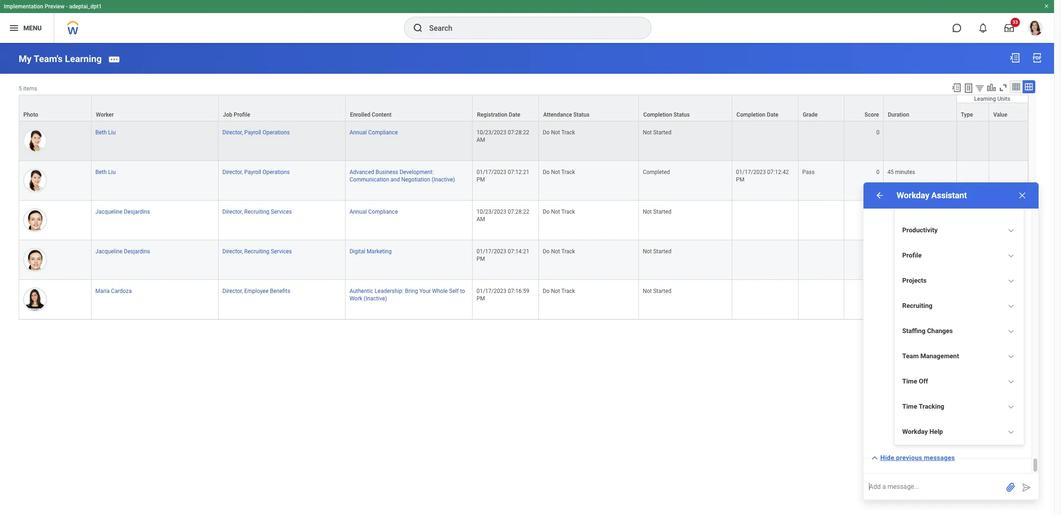 Task type: locate. For each thing, give the bounding box(es) containing it.
workday assistant
[[897, 191, 968, 200]]

chevron up image inside "workday help" dropdown button
[[1009, 429, 1015, 436]]

operations for annual compliance
[[263, 129, 290, 136]]

4 not started from the top
[[643, 288, 672, 295]]

0 horizontal spatial (inactive)
[[364, 296, 387, 302]]

date inside popup button
[[767, 112, 779, 118]]

not started for not started element corresponding to director, employee benefits link
[[643, 288, 672, 295]]

2 compliance from the top
[[368, 209, 398, 215]]

45
[[888, 169, 894, 176]]

2 not started element from the top
[[643, 207, 672, 215]]

1 vertical spatial compliance
[[368, 209, 398, 215]]

01/17/2023 07:14:21 pm
[[477, 249, 531, 263]]

0 vertical spatial annual compliance
[[350, 129, 398, 136]]

(inactive) right negotiation
[[432, 177, 455, 183]]

1 vertical spatial employee's photo (jacqueline desjardins) image
[[23, 248, 47, 272]]

2 services from the top
[[271, 249, 292, 255]]

2 vertical spatial recruiting
[[903, 302, 933, 310]]

4 row from the top
[[19, 161, 1029, 201]]

compliance down content
[[368, 129, 398, 136]]

0 down score
[[877, 129, 880, 136]]

10/23/2023 down registration
[[477, 129, 507, 136]]

10/23/2023 07:28:22 am down registration date
[[477, 129, 531, 143]]

time for time tracking
[[903, 403, 918, 411]]

2 do from the top
[[543, 169, 550, 176]]

1 vertical spatial workday
[[903, 429, 928, 436]]

3 row from the top
[[19, 121, 1029, 161]]

4 started from the top
[[654, 288, 672, 295]]

2 started from the top
[[654, 209, 672, 215]]

0 horizontal spatial completion
[[644, 112, 673, 118]]

4 chevron up image from the top
[[1009, 354, 1015, 360]]

director, payroll operations link
[[223, 127, 290, 136], [223, 167, 290, 176]]

2 annual compliance from the top
[[350, 209, 398, 215]]

1 chevron up image from the top
[[1009, 228, 1015, 234]]

enrolled content button
[[346, 95, 473, 121]]

01/17/2023 inside 01/17/2023 07:14:21 pm
[[477, 249, 507, 255]]

authentic leadership: bring your whole self to work (inactive)
[[350, 288, 465, 302]]

10/23/2023 down the 01/17/2023 07:12:21 pm
[[477, 209, 507, 215]]

do for annual the director, payroll operations link
[[543, 129, 550, 136]]

10/23/2023 07:28:22 am up 07:14:21
[[477, 209, 531, 223]]

enrolled content
[[350, 112, 392, 118]]

jacqueline desjardins link for annual
[[95, 207, 150, 215]]

notifications large image
[[979, 23, 988, 33]]

4 chevron up image from the top
[[1009, 404, 1015, 411]]

1 vertical spatial employee's photo (beth liu) image
[[23, 169, 47, 193]]

workday
[[897, 191, 930, 200], [903, 429, 928, 436]]

2 director, from the top
[[223, 169, 243, 176]]

4 director, from the top
[[223, 249, 243, 255]]

am down registration
[[477, 137, 485, 143]]

learning units
[[975, 96, 1011, 102]]

time off button
[[899, 373, 1021, 391]]

beth
[[95, 129, 107, 136], [95, 169, 107, 176]]

time off
[[903, 378, 929, 386]]

date right registration
[[509, 112, 521, 118]]

Add a message... text field
[[864, 474, 1004, 501]]

07:28:22 down the 01/17/2023 07:12:21 pm
[[508, 209, 530, 215]]

2 vertical spatial 0
[[877, 209, 880, 215]]

1 date from the left
[[509, 112, 521, 118]]

1 director, payroll operations from the top
[[223, 129, 290, 136]]

3 do not track element from the top
[[543, 207, 576, 215]]

registration date button
[[473, 95, 539, 121]]

am up 01/17/2023 07:14:21 pm
[[477, 216, 485, 223]]

01/17/2023 inside 01/17/2023 07:16:59 pm
[[477, 288, 507, 295]]

worker button
[[92, 95, 218, 121]]

team
[[903, 353, 919, 360]]

1 director, from the top
[[223, 129, 243, 136]]

not started element for director, recruiting services link associated with digital
[[643, 247, 672, 255]]

started for not started element corresponding to director, recruiting services link associated with digital
[[654, 249, 672, 255]]

do not track for director, employee benefits link
[[543, 288, 576, 295]]

1 director, recruiting services link from the top
[[223, 207, 292, 215]]

01/17/2023 for 01/17/2023 07:12:21 pm
[[477, 169, 507, 176]]

expand table image
[[1025, 82, 1034, 91]]

0 vertical spatial desjardins
[[124, 209, 150, 215]]

desjardins for annual
[[124, 209, 150, 215]]

menu button
[[0, 13, 54, 43]]

1 jacqueline desjardins from the top
[[95, 209, 150, 215]]

services
[[271, 209, 292, 215], [271, 249, 292, 255]]

0 vertical spatial beth
[[95, 129, 107, 136]]

1 row from the top
[[19, 95, 1029, 121]]

pm inside the 01/17/2023 07:12:21 pm
[[477, 177, 485, 183]]

chevron up image for changes
[[1009, 329, 1015, 335]]

2 chevron up image from the top
[[1009, 329, 1015, 335]]

workday down minutes
[[897, 191, 930, 200]]

0 vertical spatial annual
[[350, 129, 367, 136]]

annual compliance down enrolled content
[[350, 129, 398, 136]]

1 horizontal spatial (inactive)
[[432, 177, 455, 183]]

1 beth from the top
[[95, 129, 107, 136]]

1 vertical spatial time
[[903, 403, 918, 411]]

annual compliance for director, payroll operations
[[350, 129, 398, 136]]

0 vertical spatial (inactive)
[[432, 177, 455, 183]]

1 operations from the top
[[263, 129, 290, 136]]

annual compliance link
[[350, 127, 398, 136], [350, 207, 398, 215]]

1 vertical spatial learning
[[975, 96, 997, 102]]

time for time off
[[903, 378, 918, 386]]

1 liu from the top
[[108, 129, 116, 136]]

0 left 45
[[877, 169, 880, 176]]

1 vertical spatial payroll
[[244, 169, 261, 176]]

0 vertical spatial 10/23/2023
[[477, 129, 507, 136]]

annual compliance link for director, recruiting services
[[350, 207, 398, 215]]

row
[[19, 95, 1029, 121], [19, 103, 1029, 121], [19, 121, 1029, 161], [19, 161, 1029, 201], [19, 201, 1029, 241], [19, 241, 1029, 280], [19, 280, 1029, 320]]

0 vertical spatial 07:28:22
[[508, 129, 530, 136]]

0 vertical spatial 10/23/2023 07:28:22 am
[[477, 129, 531, 143]]

1 beth liu link from the top
[[95, 127, 116, 136]]

1 chevron up image from the top
[[1009, 303, 1015, 310]]

1 vertical spatial recruiting
[[244, 249, 270, 255]]

payroll for advanced business development: communication and negotiation (inactive)
[[244, 169, 261, 176]]

do not track for director, recruiting services link corresponding to annual
[[543, 209, 576, 215]]

3 not started element from the top
[[643, 247, 672, 255]]

1 vertical spatial annual compliance link
[[350, 207, 398, 215]]

0 for advanced's the director, payroll operations link
[[877, 169, 880, 176]]

1 am from the top
[[477, 137, 485, 143]]

jacqueline desjardins link
[[95, 207, 150, 215], [95, 247, 150, 255]]

chevron up image
[[1009, 228, 1015, 234], [1009, 253, 1015, 259], [1009, 278, 1015, 285], [1009, 354, 1015, 360]]

director, payroll operations link for advanced
[[223, 167, 290, 176]]

1 vertical spatial 0
[[877, 169, 880, 176]]

2 time from the top
[[903, 403, 918, 411]]

01/17/2023 left 07:16:59
[[477, 288, 507, 295]]

0 vertical spatial operations
[[263, 129, 290, 136]]

0 horizontal spatial profile
[[234, 112, 250, 118]]

2 beth liu from the top
[[95, 169, 116, 176]]

beth liu link
[[95, 127, 116, 136], [95, 167, 116, 176]]

01/17/2023 left 07:12:42
[[737, 169, 766, 176]]

1 10/23/2023 07:28:22 am from the top
[[477, 129, 531, 143]]

director, recruiting services for annual compliance
[[223, 209, 292, 215]]

01/17/2023 07:16:59 pm
[[477, 288, 531, 302]]

export to excel image
[[952, 83, 962, 93]]

pm inside 01/17/2023 07:14:21 pm
[[477, 256, 485, 263]]

started for not started element corresponding to director, employee benefits link
[[654, 288, 672, 295]]

annual compliance link down communication
[[350, 207, 398, 215]]

1 vertical spatial services
[[271, 249, 292, 255]]

chevron up image for profile
[[1009, 253, 1015, 259]]

chevron up image for projects
[[1009, 278, 1015, 285]]

row containing maria cardoza
[[19, 280, 1029, 320]]

0 vertical spatial payroll
[[244, 129, 261, 136]]

0 vertical spatial annual compliance link
[[350, 127, 398, 136]]

employee's photo (beth liu) image for annual compliance
[[23, 129, 47, 153]]

upload clip image
[[1006, 482, 1017, 493]]

desjardins
[[124, 209, 150, 215], [124, 249, 150, 255]]

5 do from the top
[[543, 288, 550, 295]]

chevron up image
[[1009, 303, 1015, 310], [1009, 329, 1015, 335], [1009, 379, 1015, 386], [1009, 404, 1015, 411], [1009, 429, 1015, 436]]

duration button
[[884, 95, 957, 121]]

date for registration date
[[509, 112, 521, 118]]

not started element
[[643, 127, 672, 136], [643, 207, 672, 215], [643, 247, 672, 255], [643, 287, 672, 295]]

1 vertical spatial annual compliance
[[350, 209, 398, 215]]

marketing
[[367, 249, 392, 255]]

chevron up image inside time off dropdown button
[[1009, 379, 1015, 386]]

do not track element for not started element corresponding to director, employee benefits link
[[543, 287, 576, 295]]

chevron up image inside "productivity" dropdown button
[[1009, 228, 1015, 234]]

annual compliance link down enrolled content
[[350, 127, 398, 136]]

inbox large image
[[1005, 23, 1015, 33]]

team's
[[34, 53, 63, 64]]

01/17/2023 inside the 01/17/2023 07:12:21 pm
[[477, 169, 507, 176]]

not started for not started element corresponding to director, recruiting services link associated with digital
[[643, 249, 672, 255]]

1 vertical spatial jacqueline
[[95, 249, 123, 255]]

completed element
[[643, 167, 670, 176]]

date
[[509, 112, 521, 118], [767, 112, 779, 118]]

menu
[[23, 24, 42, 32]]

type button
[[957, 103, 989, 121]]

1 vertical spatial jacqueline desjardins link
[[95, 247, 150, 255]]

application
[[864, 474, 1039, 501]]

director, employee benefits
[[223, 288, 291, 295]]

10/23/2023 for director, recruiting services
[[477, 209, 507, 215]]

my team's learning element
[[19, 53, 102, 64]]

annual down enrolled
[[350, 129, 367, 136]]

2 am from the top
[[477, 216, 485, 223]]

director, for director, recruiting services link corresponding to annual
[[223, 209, 243, 215]]

chevron up image for team management
[[1009, 354, 1015, 360]]

jacqueline for annual compliance
[[95, 209, 123, 215]]

1 vertical spatial operations
[[263, 169, 290, 176]]

annual compliance
[[350, 129, 398, 136], [350, 209, 398, 215]]

3 not started from the top
[[643, 249, 672, 255]]

track
[[562, 129, 576, 136], [562, 169, 576, 176], [562, 209, 576, 215], [562, 249, 576, 255], [562, 288, 576, 295]]

1 horizontal spatial learning
[[975, 96, 997, 102]]

1 employee's photo (beth liu) image from the top
[[23, 129, 47, 153]]

completion
[[644, 112, 673, 118], [737, 112, 766, 118]]

leadership:
[[375, 288, 404, 295]]

1 vertical spatial director, recruiting services link
[[223, 247, 292, 255]]

jacqueline for digital marketing
[[95, 249, 123, 255]]

workday assistant region
[[864, 0, 1039, 501]]

2 chevron up image from the top
[[1009, 253, 1015, 259]]

07:28:22 down registration date
[[508, 129, 530, 136]]

1 compliance from the top
[[368, 129, 398, 136]]

not started for not started element associated with director, recruiting services link corresponding to annual
[[643, 209, 672, 215]]

do not track
[[543, 129, 576, 136], [543, 169, 576, 176], [543, 209, 576, 215], [543, 249, 576, 255], [543, 288, 576, 295]]

0 vertical spatial employee's photo (beth liu) image
[[23, 129, 47, 153]]

2 desjardins from the top
[[124, 249, 150, 255]]

0 vertical spatial 0
[[877, 129, 880, 136]]

0 horizontal spatial status
[[574, 112, 590, 118]]

1 vertical spatial 10/23/2023
[[477, 209, 507, 215]]

benefits
[[270, 288, 291, 295]]

director, inside director, employee benefits link
[[223, 288, 243, 295]]

2 director, recruiting services link from the top
[[223, 247, 292, 255]]

3 do not track from the top
[[543, 209, 576, 215]]

annual compliance down communication
[[350, 209, 398, 215]]

liu for annual
[[108, 129, 116, 136]]

date inside popup button
[[509, 112, 521, 118]]

operations for advanced business development: communication and negotiation (inactive)
[[263, 169, 290, 176]]

workday help
[[903, 429, 944, 436]]

1 horizontal spatial completion
[[737, 112, 766, 118]]

self
[[449, 288, 459, 295]]

2 jacqueline desjardins from the top
[[95, 249, 150, 255]]

compliance down and
[[368, 209, 398, 215]]

2 employee's photo (jacqueline desjardins) image from the top
[[23, 248, 47, 272]]

0 vertical spatial jacqueline desjardins
[[95, 209, 150, 215]]

employee's photo (beth liu) image
[[23, 129, 47, 153], [23, 169, 47, 193]]

learning inside popup button
[[975, 96, 997, 102]]

1 completion from the left
[[644, 112, 673, 118]]

1 horizontal spatial date
[[767, 112, 779, 118]]

1 annual compliance link from the top
[[350, 127, 398, 136]]

employee's photo (jacqueline desjardins) image
[[23, 208, 47, 233], [23, 248, 47, 272]]

0 vertical spatial time
[[903, 378, 918, 386]]

01/17/2023 left 07:12:21
[[477, 169, 507, 176]]

5 do not track from the top
[[543, 288, 576, 295]]

2 not started from the top
[[643, 209, 672, 215]]

profile up projects
[[903, 252, 922, 259]]

do
[[543, 129, 550, 136], [543, 169, 550, 176], [543, 209, 550, 215], [543, 249, 550, 255], [543, 288, 550, 295]]

0 vertical spatial beth liu link
[[95, 127, 116, 136]]

my team's learning main content
[[0, 43, 1055, 329]]

digital marketing
[[350, 249, 392, 255]]

do not track element for not started element associated with director, recruiting services link corresponding to annual
[[543, 207, 576, 215]]

pm for 01/17/2023 07:14:21 pm
[[477, 256, 485, 263]]

digital
[[350, 249, 366, 255]]

completed
[[643, 169, 670, 176]]

chevron up image inside profile dropdown button
[[1009, 253, 1015, 259]]

1 vertical spatial am
[[477, 216, 485, 223]]

employee's photo (beth liu) image for advanced business development: communication and negotiation (inactive)
[[23, 169, 47, 193]]

1 vertical spatial beth
[[95, 169, 107, 176]]

annual down communication
[[350, 209, 367, 215]]

productivity button
[[899, 222, 1021, 240]]

not started element for annual the director, payroll operations link
[[643, 127, 672, 136]]

0 vertical spatial learning
[[65, 53, 102, 64]]

1 desjardins from the top
[[124, 209, 150, 215]]

annual for director, payroll operations
[[350, 129, 367, 136]]

1 vertical spatial desjardins
[[124, 249, 150, 255]]

0 vertical spatial liu
[[108, 129, 116, 136]]

profile button
[[899, 247, 1021, 265]]

not started
[[643, 129, 672, 136], [643, 209, 672, 215], [643, 249, 672, 255], [643, 288, 672, 295]]

2 0 from the top
[[877, 169, 880, 176]]

2 10/23/2023 from the top
[[477, 209, 507, 215]]

content
[[372, 112, 392, 118]]

arrow left image
[[876, 191, 885, 200]]

0 vertical spatial director, payroll operations
[[223, 129, 290, 136]]

1 jacqueline from the top
[[95, 209, 123, 215]]

3 chevron up image from the top
[[1009, 278, 1015, 285]]

5 do not track element from the top
[[543, 287, 576, 295]]

0 vertical spatial director, recruiting services link
[[223, 207, 292, 215]]

status
[[574, 112, 590, 118], [674, 112, 690, 118]]

services for annual compliance
[[271, 209, 292, 215]]

3 do from the top
[[543, 209, 550, 215]]

close environment banner image
[[1045, 3, 1050, 9]]

4 not started element from the top
[[643, 287, 672, 295]]

job profile
[[223, 112, 250, 118]]

2 date from the left
[[767, 112, 779, 118]]

1 payroll from the top
[[244, 129, 261, 136]]

x image
[[1018, 191, 1028, 200]]

workday inside dropdown button
[[903, 429, 928, 436]]

2 do not track from the top
[[543, 169, 576, 176]]

2 director, payroll operations link from the top
[[223, 167, 290, 176]]

2 liu from the top
[[108, 169, 116, 176]]

0 vertical spatial jacqueline desjardins link
[[95, 207, 150, 215]]

compliance
[[368, 129, 398, 136], [368, 209, 398, 215]]

1 vertical spatial director, recruiting services
[[223, 249, 292, 255]]

2 07:28:22 from the top
[[508, 209, 530, 215]]

profile right job
[[234, 112, 250, 118]]

2 payroll from the top
[[244, 169, 261, 176]]

beth for annual compliance
[[95, 129, 107, 136]]

photo
[[23, 112, 38, 118]]

1 10/23/2023 from the top
[[477, 129, 507, 136]]

compliance for director, recruiting services
[[368, 209, 398, 215]]

0 for annual the director, payroll operations link
[[877, 129, 880, 136]]

5 track from the top
[[562, 288, 576, 295]]

2 10/23/2023 07:28:22 am from the top
[[477, 209, 531, 223]]

implementation preview -   adeptai_dpt1
[[4, 3, 102, 10]]

01/17/2023 for 01/17/2023 07:12:42 pm
[[737, 169, 766, 176]]

annual compliance for director, recruiting services
[[350, 209, 398, 215]]

0 horizontal spatial date
[[509, 112, 521, 118]]

2 beth from the top
[[95, 169, 107, 176]]

07:12:21
[[508, 169, 530, 176]]

2 annual from the top
[[350, 209, 367, 215]]

0 vertical spatial director, payroll operations link
[[223, 127, 290, 136]]

10/23/2023 for director, payroll operations
[[477, 129, 507, 136]]

2 employee's photo (beth liu) image from the top
[[23, 169, 47, 193]]

1 director, recruiting services from the top
[[223, 209, 292, 215]]

changes
[[928, 328, 954, 335]]

cell
[[733, 121, 799, 161], [799, 121, 845, 161], [884, 121, 957, 161], [957, 121, 990, 161], [990, 121, 1029, 161], [957, 161, 990, 201], [990, 161, 1029, 201], [733, 201, 799, 241], [799, 201, 845, 241], [884, 201, 957, 241], [957, 201, 990, 241], [990, 201, 1029, 241], [733, 241, 799, 280], [799, 241, 845, 280], [884, 241, 957, 280], [957, 241, 990, 280], [990, 241, 1029, 280], [733, 280, 799, 320], [799, 280, 845, 320], [884, 280, 957, 320], [957, 280, 990, 320], [990, 280, 1029, 320]]

1 time from the top
[[903, 378, 918, 386]]

0 vertical spatial director, recruiting services
[[223, 209, 292, 215]]

pm inside 01/17/2023 07:12:42 pm
[[737, 177, 745, 183]]

1 vertical spatial director, payroll operations link
[[223, 167, 290, 176]]

annual
[[350, 129, 367, 136], [350, 209, 367, 215]]

1 vertical spatial 10/23/2023 07:28:22 am
[[477, 209, 531, 223]]

(inactive)
[[432, 177, 455, 183], [364, 296, 387, 302]]

0 vertical spatial services
[[271, 209, 292, 215]]

1 horizontal spatial profile
[[903, 252, 922, 259]]

0 vertical spatial jacqueline
[[95, 209, 123, 215]]

time left off
[[903, 378, 918, 386]]

1 employee's photo (jacqueline desjardins) image from the top
[[23, 208, 47, 233]]

chevron up image inside "time tracking" dropdown button
[[1009, 404, 1015, 411]]

07:28:22
[[508, 129, 530, 136], [508, 209, 530, 215]]

not started for not started element associated with annual the director, payroll operations link
[[643, 129, 672, 136]]

1 jacqueline desjardins link from the top
[[95, 207, 150, 215]]

services for digital marketing
[[271, 249, 292, 255]]

07:28:22 for director, recruiting services
[[508, 209, 530, 215]]

chevron up image for productivity
[[1009, 228, 1015, 234]]

director, recruiting services link
[[223, 207, 292, 215], [223, 247, 292, 255]]

01/17/2023 for 01/17/2023 07:14:21 pm
[[477, 249, 507, 255]]

(inactive) down 'leadership:'
[[364, 296, 387, 302]]

07:28:22 for director, payroll operations
[[508, 129, 530, 136]]

3 chevron up image from the top
[[1009, 379, 1015, 386]]

0 vertical spatial am
[[477, 137, 485, 143]]

score
[[865, 112, 880, 118]]

learning down select to filter grid data image
[[975, 96, 997, 102]]

3 director, from the top
[[223, 209, 243, 215]]

2 director, payroll operations from the top
[[223, 169, 290, 176]]

advanced business development: communication and negotiation (inactive)
[[350, 169, 455, 183]]

toolbar
[[948, 80, 1036, 95]]

1 started from the top
[[654, 129, 672, 136]]

07:16:59
[[508, 288, 530, 295]]

01/17/2023 07:12:21 pm
[[477, 169, 531, 183]]

chevron up small image
[[870, 453, 881, 465]]

2 director, recruiting services from the top
[[223, 249, 292, 255]]

1 horizontal spatial status
[[674, 112, 690, 118]]

not
[[551, 129, 560, 136], [643, 129, 652, 136], [551, 169, 560, 176], [551, 209, 560, 215], [643, 209, 652, 215], [551, 249, 560, 255], [643, 249, 652, 255], [551, 288, 560, 295], [643, 288, 652, 295]]

0 vertical spatial compliance
[[368, 129, 398, 136]]

3 started from the top
[[654, 249, 672, 255]]

workday left help on the bottom right
[[903, 429, 928, 436]]

2 jacqueline from the top
[[95, 249, 123, 255]]

0 vertical spatial beth liu
[[95, 129, 116, 136]]

1 director, payroll operations link from the top
[[223, 127, 290, 136]]

01/17/2023 inside 01/17/2023 07:12:42 pm
[[737, 169, 766, 176]]

2 beth liu link from the top
[[95, 167, 116, 176]]

1 not started element from the top
[[643, 127, 672, 136]]

score button
[[845, 95, 884, 121]]

1 annual from the top
[[350, 129, 367, 136]]

1 vertical spatial annual
[[350, 209, 367, 215]]

pm
[[477, 177, 485, 183], [737, 177, 745, 183], [477, 256, 485, 263], [477, 296, 485, 302]]

chevron up image inside team management dropdown button
[[1009, 354, 1015, 360]]

4 do not track element from the top
[[543, 247, 576, 255]]

4 do from the top
[[543, 249, 550, 255]]

1 vertical spatial 07:28:22
[[508, 209, 530, 215]]

0 vertical spatial recruiting
[[244, 209, 270, 215]]

fullscreen image
[[999, 83, 1009, 93]]

job
[[223, 112, 233, 118]]

am for director, recruiting services
[[477, 216, 485, 223]]

table image
[[1012, 82, 1022, 91]]

1 not started from the top
[[643, 129, 672, 136]]

0 vertical spatial profile
[[234, 112, 250, 118]]

7 row from the top
[[19, 280, 1029, 320]]

1 vertical spatial liu
[[108, 169, 116, 176]]

liu
[[108, 129, 116, 136], [108, 169, 116, 176]]

recruiting inside dropdown button
[[903, 302, 933, 310]]

1 vertical spatial beth liu
[[95, 169, 116, 176]]

pm for 01/17/2023 07:12:42 pm
[[737, 177, 745, 183]]

6 row from the top
[[19, 241, 1029, 280]]

1 vertical spatial (inactive)
[[364, 296, 387, 302]]

0 vertical spatial workday
[[897, 191, 930, 200]]

development:
[[400, 169, 434, 176]]

2 completion from the left
[[737, 112, 766, 118]]

4 do not track from the top
[[543, 249, 576, 255]]

1 do not track from the top
[[543, 129, 576, 136]]

off
[[920, 378, 929, 386]]

1 vertical spatial director, payroll operations
[[223, 169, 290, 176]]

chevron up image inside staffing changes dropdown button
[[1009, 329, 1015, 335]]

do not track element
[[543, 127, 576, 136], [543, 167, 576, 176], [543, 207, 576, 215], [543, 247, 576, 255], [543, 287, 576, 295]]

2 operations from the top
[[263, 169, 290, 176]]

completion for completion status
[[644, 112, 673, 118]]

pm inside 01/17/2023 07:16:59 pm
[[477, 296, 485, 302]]

time left tracking
[[903, 403, 918, 411]]

1 vertical spatial jacqueline desjardins
[[95, 249, 150, 255]]

date left "grade"
[[767, 112, 779, 118]]

1 beth liu from the top
[[95, 129, 116, 136]]

01/17/2023 left 07:14:21
[[477, 249, 507, 255]]

chevron up image inside projects dropdown button
[[1009, 278, 1015, 285]]

beth for advanced business development: communication and negotiation (inactive)
[[95, 169, 107, 176]]

1 vertical spatial beth liu link
[[95, 167, 116, 176]]

0 down 'arrow left' image
[[877, 209, 880, 215]]

1 status from the left
[[574, 112, 590, 118]]

5 director, from the top
[[223, 288, 243, 295]]

learning right team's
[[65, 53, 102, 64]]

0 vertical spatial employee's photo (jacqueline desjardins) image
[[23, 208, 47, 233]]

1 vertical spatial profile
[[903, 252, 922, 259]]



Task type: describe. For each thing, give the bounding box(es) containing it.
director, recruiting services link for digital
[[223, 247, 292, 255]]

beth liu for annual
[[95, 129, 116, 136]]

maria cardoza link
[[95, 287, 132, 295]]

digital marketing link
[[350, 247, 392, 255]]

desjardins for digital
[[124, 249, 150, 255]]

(inactive) inside authentic leadership: bring your whole self to work (inactive)
[[364, 296, 387, 302]]

authentic leadership: bring your whole self to work (inactive) link
[[350, 287, 465, 302]]

director, for director, recruiting services link associated with digital
[[223, 249, 243, 255]]

status for completion status
[[674, 112, 690, 118]]

workday for workday help
[[903, 429, 928, 436]]

director, for advanced's the director, payroll operations link
[[223, 169, 243, 176]]

attendance status
[[544, 112, 590, 118]]

my
[[19, 53, 32, 64]]

07:14:21
[[508, 249, 530, 255]]

2 track from the top
[[562, 169, 576, 176]]

expand/collapse chart image
[[987, 83, 997, 93]]

advanced business development: communication and negotiation (inactive) link
[[350, 167, 455, 183]]

10/23/2023 07:28:22 am for operations
[[477, 129, 531, 143]]

team management button
[[899, 348, 1021, 366]]

profile inside dropdown button
[[903, 252, 922, 259]]

do not track element for not started element corresponding to director, recruiting services link associated with digital
[[543, 247, 576, 255]]

workday for workday assistant
[[897, 191, 930, 200]]

messages
[[925, 455, 956, 462]]

your
[[420, 288, 431, 295]]

33 button
[[1000, 18, 1021, 38]]

33
[[1013, 20, 1019, 25]]

hide previous messages
[[881, 455, 956, 462]]

hide previous messages button
[[870, 451, 958, 466]]

5
[[19, 85, 22, 92]]

staffing changes
[[903, 328, 954, 335]]

pass
[[803, 169, 815, 176]]

3 track from the top
[[562, 209, 576, 215]]

implementation
[[4, 3, 43, 10]]

director, payroll operations link for annual
[[223, 127, 290, 136]]

completion status button
[[640, 95, 732, 121]]

pm for 01/17/2023 07:12:21 pm
[[477, 177, 485, 183]]

pm for 01/17/2023 07:16:59 pm
[[477, 296, 485, 302]]

duration
[[889, 112, 910, 118]]

search image
[[413, 22, 424, 34]]

projects
[[903, 277, 927, 285]]

adeptai_dpt1
[[69, 3, 102, 10]]

jacqueline desjardins for annual
[[95, 209, 150, 215]]

liu for advanced
[[108, 169, 116, 176]]

hide
[[881, 455, 895, 462]]

jacqueline desjardins link for digital
[[95, 247, 150, 255]]

registration date
[[477, 112, 521, 118]]

beth liu link for annual
[[95, 127, 116, 136]]

employee
[[244, 288, 269, 295]]

management
[[921, 353, 960, 360]]

recruiting for digital marketing
[[244, 249, 270, 255]]

export to worksheets image
[[964, 83, 975, 94]]

completion date button
[[733, 95, 799, 121]]

completion status
[[644, 112, 690, 118]]

row containing type
[[19, 103, 1029, 121]]

value
[[994, 112, 1008, 118]]

recruiting button
[[899, 298, 1021, 315]]

beth liu link for advanced
[[95, 167, 116, 176]]

tracking
[[919, 403, 945, 411]]

started for not started element associated with annual the director, payroll operations link
[[654, 129, 672, 136]]

attendance status button
[[539, 95, 639, 121]]

value button
[[990, 103, 1029, 121]]

01/17/2023 for 01/17/2023 07:16:59 pm
[[477, 288, 507, 295]]

do not track element for not started element associated with annual the director, payroll operations link
[[543, 127, 576, 136]]

payroll for annual compliance
[[244, 129, 261, 136]]

1 track from the top
[[562, 129, 576, 136]]

workday help button
[[899, 424, 1021, 442]]

row containing learning units
[[19, 95, 1029, 121]]

projects button
[[899, 272, 1021, 290]]

director, employee benefits link
[[223, 287, 291, 295]]

started for not started element associated with director, recruiting services link corresponding to annual
[[654, 209, 672, 215]]

3 0 from the top
[[877, 209, 880, 215]]

annual compliance link for director, payroll operations
[[350, 127, 398, 136]]

2 do not track element from the top
[[543, 167, 576, 176]]

cardoza
[[111, 288, 132, 295]]

chevron up image inside recruiting dropdown button
[[1009, 303, 1015, 310]]

export to excel image
[[1010, 52, 1021, 64]]

5 items
[[19, 85, 37, 92]]

whole
[[432, 288, 448, 295]]

menu banner
[[0, 0, 1055, 43]]

maria
[[95, 288, 110, 295]]

work
[[350, 296, 363, 302]]

grade button
[[799, 95, 845, 121]]

jacqueline desjardins for digital
[[95, 249, 150, 255]]

staffing
[[903, 328, 926, 335]]

attendance
[[544, 112, 572, 118]]

do for director, employee benefits link
[[543, 288, 550, 295]]

staffing changes button
[[899, 323, 1021, 341]]

recruiting for annual compliance
[[244, 209, 270, 215]]

01/17/2023 07:12:42 pm
[[737, 169, 791, 183]]

toolbar inside my team's learning main content
[[948, 80, 1036, 95]]

profile logan mcneil image
[[1029, 21, 1044, 37]]

registration
[[477, 112, 508, 118]]

director, payroll operations for advanced business development: communication and negotiation (inactive)
[[223, 169, 290, 176]]

do not track for annual the director, payroll operations link
[[543, 129, 576, 136]]

previous
[[897, 455, 923, 462]]

director, recruiting services link for annual
[[223, 207, 292, 215]]

my team's learning
[[19, 53, 102, 64]]

and
[[391, 177, 400, 183]]

10/23/2023 07:28:22 am for services
[[477, 209, 531, 223]]

5 row from the top
[[19, 201, 1029, 241]]

0 horizontal spatial learning
[[65, 53, 102, 64]]

justify image
[[8, 22, 20, 34]]

negotiation
[[402, 177, 431, 183]]

beth liu for advanced
[[95, 169, 116, 176]]

not started element for director, employee benefits link
[[643, 287, 672, 295]]

productivity
[[903, 227, 938, 234]]

team management
[[903, 353, 960, 360]]

profile inside popup button
[[234, 112, 250, 118]]

preview
[[45, 3, 65, 10]]

time tracking button
[[899, 399, 1021, 416]]

communication
[[350, 177, 389, 183]]

director, payroll operations for annual compliance
[[223, 129, 290, 136]]

chevron up image for help
[[1009, 429, 1015, 436]]

director, for director, employee benefits link
[[223, 288, 243, 295]]

am for director, payroll operations
[[477, 137, 485, 143]]

assistant
[[932, 191, 968, 200]]

director, for annual the director, payroll operations link
[[223, 129, 243, 136]]

send image
[[1022, 483, 1033, 494]]

help
[[930, 429, 944, 436]]

enrolled
[[350, 112, 371, 118]]

not started element for director, recruiting services link corresponding to annual
[[643, 207, 672, 215]]

date for completion date
[[767, 112, 779, 118]]

employee's photo (maria cardoza) image
[[23, 288, 47, 312]]

Search Workday  search field
[[429, 18, 632, 38]]

authentic
[[350, 288, 374, 295]]

annual for director, recruiting services
[[350, 209, 367, 215]]

chevron up image for off
[[1009, 379, 1015, 386]]

-
[[66, 3, 68, 10]]

chevron up image for tracking
[[1009, 404, 1015, 411]]

do for director, recruiting services link corresponding to annual
[[543, 209, 550, 215]]

advanced
[[350, 169, 374, 176]]

maria cardoza
[[95, 288, 132, 295]]

worker
[[96, 112, 114, 118]]

job profile button
[[219, 95, 346, 121]]

select to filter grid data image
[[975, 83, 986, 93]]

4 track from the top
[[562, 249, 576, 255]]

view printable version (pdf) image
[[1032, 52, 1044, 64]]

do for director, recruiting services link associated with digital
[[543, 249, 550, 255]]

minutes
[[896, 169, 916, 176]]

director, recruiting services for digital marketing
[[223, 249, 292, 255]]

items
[[23, 85, 37, 92]]

type
[[962, 112, 974, 118]]

business
[[376, 169, 399, 176]]

time tracking
[[903, 403, 945, 411]]

45 minutes
[[888, 169, 916, 176]]

completion date
[[737, 112, 779, 118]]

units
[[998, 96, 1011, 102]]

do not track for director, recruiting services link associated with digital
[[543, 249, 576, 255]]

pass element
[[803, 167, 815, 176]]

to
[[460, 288, 465, 295]]

(inactive) inside advanced business development: communication and negotiation (inactive)
[[432, 177, 455, 183]]

status for attendance status
[[574, 112, 590, 118]]

completion for completion date
[[737, 112, 766, 118]]

compliance for director, payroll operations
[[368, 129, 398, 136]]



Task type: vqa. For each thing, say whether or not it's contained in the screenshot.
close create inbox filter image
no



